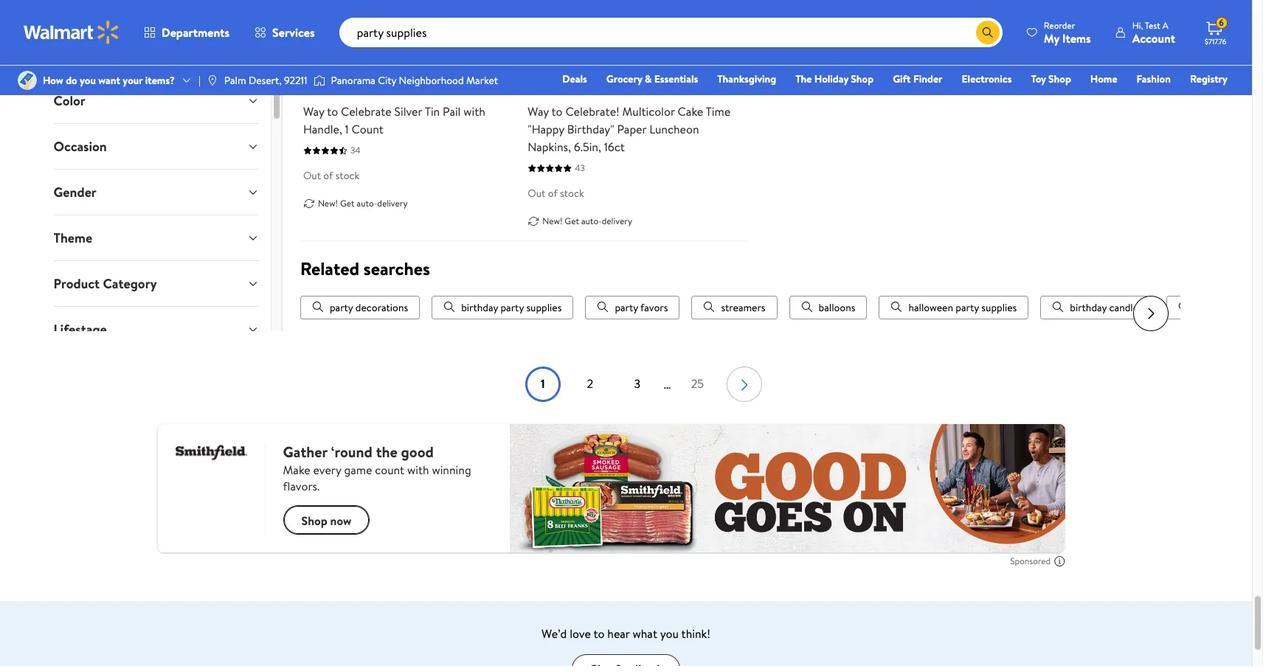 Task type: vqa. For each thing, say whether or not it's contained in the screenshot.
1 min
no



Task type: describe. For each thing, give the bounding box(es) containing it.
birthday party supplies button
[[432, 296, 574, 319]]

toy
[[1031, 72, 1046, 86]]

streamers button
[[692, 296, 777, 319]]

registry
[[1190, 72, 1228, 86]]

out of stock for $9.88/100 ct
[[528, 186, 584, 201]]

related searches image for balloons
[[801, 301, 813, 313]]

market
[[466, 73, 498, 88]]

party inside "button"
[[330, 300, 353, 315]]

product category button
[[42, 261, 271, 306]]

out for 0
[[303, 168, 321, 183]]

time
[[706, 103, 730, 120]]

gift
[[893, 72, 911, 86]]

to inside way to celebrate silver tin pail with handle, 1 count
[[327, 103, 338, 120]]

paper
[[617, 121, 647, 137]]

panorama city neighborhood market
[[331, 73, 498, 88]]

registry link
[[1183, 71, 1234, 87]]

walmart image
[[24, 21, 120, 44]]

hi, test a account
[[1132, 19, 1175, 46]]

thanksgiving link
[[711, 71, 783, 87]]

occasion button
[[42, 124, 271, 169]]

2 vertical spatial 1
[[541, 375, 545, 392]]

departments button
[[131, 15, 242, 50]]

product category tab
[[42, 261, 271, 306]]

multicolor
[[622, 103, 675, 120]]

sponsored
[[1010, 555, 1051, 568]]

love
[[570, 626, 591, 642]]

party favors button
[[585, 296, 680, 319]]

handle,
[[303, 121, 342, 137]]

2 horizontal spatial to
[[593, 626, 605, 642]]

gift finder link
[[886, 71, 949, 87]]

neighborhood
[[399, 73, 464, 88]]

get for $9.88/100 ct
[[565, 214, 579, 227]]

way to celebrate silver tin pail with handle, 1 count image
[[303, 0, 507, 35]]

items
[[1062, 30, 1091, 46]]

of for 0
[[323, 168, 333, 183]]

deals link
[[556, 71, 594, 87]]

party inside button
[[956, 300, 979, 315]]

gender button
[[42, 170, 271, 215]]

halloween
[[908, 300, 953, 315]]

the holiday shop link
[[789, 71, 880, 87]]

home link
[[1084, 71, 1124, 87]]

test
[[1145, 19, 1160, 31]]

departments
[[162, 24, 230, 41]]

fashion
[[1137, 72, 1171, 86]]

decorations
[[355, 300, 408, 315]]

theme button
[[42, 216, 271, 261]]

hear
[[607, 626, 630, 642]]

city
[[378, 73, 396, 88]]

my
[[1044, 30, 1059, 46]]

toy shop
[[1031, 72, 1071, 86]]

way to celebrate silver tin pail with handle, 1 count
[[303, 103, 485, 137]]

tin
[[425, 103, 440, 120]]

97
[[324, 76, 336, 93]]

celebrate!
[[565, 103, 620, 120]]

2 tab from the top
[[42, 33, 271, 78]]

account
[[1132, 30, 1175, 46]]

new! get auto-delivery for 0
[[318, 197, 408, 209]]

items?
[[145, 73, 175, 88]]

silver
[[394, 103, 422, 120]]

theme tab
[[42, 216, 271, 261]]

desert,
[[249, 73, 282, 88]]

think!
[[681, 626, 710, 642]]

lifestage tab
[[42, 307, 271, 352]]

color tab
[[42, 78, 271, 123]]

1 shop from the left
[[851, 72, 874, 86]]

toy shop link
[[1024, 71, 1078, 87]]

Search search field
[[339, 18, 1002, 47]]

birthday"
[[567, 121, 614, 137]]

count
[[352, 121, 383, 137]]

new! get auto-delivery for $9.88/100 ct
[[542, 214, 632, 227]]

34
[[350, 144, 361, 156]]

3 link
[[620, 367, 655, 402]]

how
[[43, 73, 63, 88]]

6 $717.76
[[1205, 16, 1226, 46]]

delivery for 0
[[377, 197, 408, 209]]

gender
[[53, 183, 97, 202]]

occasion tab
[[42, 124, 271, 169]]

cake
[[678, 103, 703, 120]]

pail
[[443, 103, 461, 120]]

thanksgiving
[[717, 72, 776, 86]]

16ct
[[604, 139, 625, 155]]

balloons
[[819, 300, 855, 315]]

birthday for birthday candles
[[1070, 300, 1107, 315]]

ct
[[615, 80, 626, 96]]

gender tab
[[42, 170, 271, 215]]

gift finder
[[893, 72, 942, 86]]

3 party from the left
[[615, 300, 638, 315]]

reorder
[[1044, 19, 1075, 31]]

grocery & essentials link
[[600, 71, 705, 87]]

related searches image for party decorations
[[312, 301, 324, 313]]

want
[[98, 73, 120, 88]]

home
[[1090, 72, 1117, 86]]

0 horizontal spatial you
[[80, 73, 96, 88]]

what
[[633, 626, 657, 642]]

searches
[[364, 256, 430, 281]]

celebrate
[[341, 103, 392, 120]]

58
[[544, 76, 557, 93]]



Task type: locate. For each thing, give the bounding box(es) containing it.
"happy
[[528, 121, 564, 137]]

0 horizontal spatial supplies
[[526, 300, 562, 315]]

1 vertical spatial auto-
[[581, 214, 602, 227]]

0 vertical spatial auto-
[[357, 197, 377, 209]]

out
[[303, 168, 321, 183], [528, 186, 545, 201]]

of down napkins,
[[548, 186, 558, 201]]

theme
[[53, 229, 92, 247]]

2 birthday from the left
[[1070, 300, 1107, 315]]

related searches image down related
[[312, 301, 324, 313]]

party
[[330, 300, 353, 315], [501, 300, 524, 315], [615, 300, 638, 315], [956, 300, 979, 315]]

reorder my items
[[1044, 19, 1091, 46]]

4 party from the left
[[956, 300, 979, 315]]

1 horizontal spatial $
[[531, 77, 536, 93]]

electronics
[[962, 72, 1012, 86]]

related searches image left 'birthday candles'
[[1052, 301, 1064, 313]]

1 horizontal spatial delivery
[[602, 214, 632, 227]]

the holiday shop
[[795, 72, 874, 86]]

related searches image right next slide for related searches list image
[[1178, 301, 1190, 313]]

related searches image left party favors
[[597, 301, 609, 313]]

0 vertical spatial of
[[323, 168, 333, 183]]

grocery
[[606, 72, 642, 86]]

Walmart Site-Wide search field
[[339, 18, 1002, 47]]

get
[[340, 197, 355, 209], [565, 214, 579, 227]]

1 horizontal spatial shop
[[1048, 72, 1071, 86]]

do
[[66, 73, 77, 88]]

0 vertical spatial out of stock
[[303, 168, 359, 183]]

hi,
[[1132, 19, 1143, 31]]

candles
[[1109, 300, 1143, 315]]

search icon image
[[982, 27, 994, 38]]

new! for 0
[[318, 197, 338, 209]]

2 related searches image from the left
[[444, 301, 455, 313]]

1 related searches image from the left
[[312, 301, 324, 313]]

way to celebrate! multicolor cake time "happy birthday" paper luncheon napkins, 6.5in, 16ct image
[[528, 0, 732, 35]]

0 vertical spatial get
[[340, 197, 355, 209]]

5 related searches image from the left
[[1052, 301, 1064, 313]]

occasion
[[53, 137, 107, 156]]

out for $9.88/100 ct
[[528, 186, 545, 201]]

$9.88/100
[[563, 80, 613, 96]]

2 horizontal spatial related searches image
[[1178, 301, 1190, 313]]

$ left 58
[[531, 77, 536, 93]]

related
[[300, 256, 359, 281]]

4 related searches image from the left
[[801, 301, 813, 313]]

1 horizontal spatial auto-
[[581, 214, 602, 227]]

0 horizontal spatial shop
[[851, 72, 874, 86]]

related searches image left birthday party supplies
[[444, 301, 455, 313]]

stock for 0
[[335, 168, 359, 183]]

of down handle,
[[323, 168, 333, 183]]

related searches image for halloween
[[891, 301, 903, 313]]

tab up color dropdown button
[[42, 33, 271, 78]]

lifestage button
[[42, 307, 271, 352]]

1 horizontal spatial way
[[528, 103, 549, 120]]

1 link
[[525, 367, 560, 402]]

related searches image for streamers
[[703, 301, 715, 313]]

next page image
[[736, 373, 753, 397]]

1 horizontal spatial  image
[[313, 73, 325, 88]]

we'd
[[542, 626, 567, 642]]

get down 34
[[340, 197, 355, 209]]

 image for palm
[[206, 75, 218, 86]]

$ for 0
[[306, 77, 312, 93]]

birthday inside birthday candles button
[[1070, 300, 1107, 315]]

0 vertical spatial out
[[303, 168, 321, 183]]

supplies inside button
[[981, 300, 1017, 315]]

2 supplies from the left
[[981, 300, 1017, 315]]

$717.76
[[1205, 36, 1226, 46]]

3 related searches image from the left
[[703, 301, 715, 313]]

$ left 0
[[306, 77, 312, 93]]

out of stock for 0
[[303, 168, 359, 183]]

to up "happy
[[552, 103, 563, 120]]

1 vertical spatial get
[[565, 214, 579, 227]]

shop
[[851, 72, 874, 86], [1048, 72, 1071, 86]]

0
[[313, 74, 324, 99]]

0 horizontal spatial out
[[303, 168, 321, 183]]

 image
[[313, 73, 325, 88], [206, 75, 218, 86]]

$ 1 58 $9.88/100 ct way to celebrate! multicolor cake time "happy birthday" paper luncheon napkins, 6.5in, 16ct
[[528, 74, 730, 155]]

0 horizontal spatial of
[[323, 168, 333, 183]]

to inside $ 1 58 $9.88/100 ct way to celebrate! multicolor cake time "happy birthday" paper luncheon napkins, 6.5in, 16ct
[[552, 103, 563, 120]]

next slide for related searches list image
[[1134, 296, 1169, 331]]

0 vertical spatial 1
[[538, 74, 544, 99]]

1 vertical spatial stock
[[560, 186, 584, 201]]

your
[[123, 73, 143, 88]]

0 horizontal spatial new!
[[318, 197, 338, 209]]

1 horizontal spatial of
[[548, 186, 558, 201]]

essentials
[[654, 72, 698, 86]]

the
[[795, 72, 812, 86]]

1 horizontal spatial to
[[552, 103, 563, 120]]

 image
[[18, 71, 37, 90]]

0 horizontal spatial stock
[[335, 168, 359, 183]]

1 birthday from the left
[[461, 300, 498, 315]]

birthday candles button
[[1040, 296, 1154, 319]]

related searches image inside party decorations "button"
[[312, 301, 324, 313]]

shop right holiday on the top
[[851, 72, 874, 86]]

luncheon
[[649, 121, 699, 137]]

1 left 2
[[541, 375, 545, 392]]

ad disclaimer and feedback for marqueedisplayad image
[[1054, 555, 1065, 567]]

1 horizontal spatial related searches image
[[891, 301, 903, 313]]

related searches image
[[597, 301, 609, 313], [891, 301, 903, 313], [1178, 301, 1190, 313]]

1 vertical spatial 1
[[345, 121, 349, 137]]

3 related searches image from the left
[[1178, 301, 1190, 313]]

related searches
[[300, 256, 430, 281]]

holiday
[[814, 72, 848, 86]]

1 vertical spatial you
[[660, 626, 679, 642]]

0 vertical spatial you
[[80, 73, 96, 88]]

birthday inside birthday party supplies button
[[461, 300, 498, 315]]

$ inside $ 1 58 $9.88/100 ct way to celebrate! multicolor cake time "happy birthday" paper luncheon napkins, 6.5in, 16ct
[[531, 77, 536, 93]]

related searches image for party
[[597, 301, 609, 313]]

related searches image left balloons
[[801, 301, 813, 313]]

auto- for 0
[[357, 197, 377, 209]]

1 vertical spatial tab
[[42, 33, 271, 78]]

party decorations
[[330, 300, 408, 315]]

1 horizontal spatial out of stock
[[528, 186, 584, 201]]

you right do
[[80, 73, 96, 88]]

supplies for birthday party supplies
[[526, 300, 562, 315]]

supplies inside button
[[526, 300, 562, 315]]

one
[[1115, 92, 1137, 107]]

0 vertical spatial new! get auto-delivery
[[318, 197, 408, 209]]

party favors
[[615, 300, 668, 315]]

auto- for $9.88/100 ct
[[581, 214, 602, 227]]

&
[[645, 72, 652, 86]]

2 $ from the left
[[531, 77, 536, 93]]

1 $ from the left
[[306, 77, 312, 93]]

 image for panorama
[[313, 73, 325, 88]]

related searches image inside 'party favors' button
[[597, 301, 609, 313]]

new!
[[318, 197, 338, 209], [542, 214, 563, 227]]

one debit link
[[1108, 91, 1171, 108]]

related searches image for birthday candles
[[1052, 301, 1064, 313]]

$ inside the $ 0 97
[[306, 77, 312, 93]]

1 inside $ 1 58 $9.88/100 ct way to celebrate! multicolor cake time "happy birthday" paper luncheon napkins, 6.5in, 16ct
[[538, 74, 544, 99]]

napkins,
[[528, 139, 571, 155]]

0 horizontal spatial way
[[303, 103, 324, 120]]

2 party from the left
[[501, 300, 524, 315]]

product category
[[53, 275, 157, 293]]

1 vertical spatial new!
[[542, 214, 563, 227]]

related searches image inside streamers button
[[703, 301, 715, 313]]

new! get auto-delivery down 34
[[318, 197, 408, 209]]

finder
[[913, 72, 942, 86]]

$ for 1
[[531, 77, 536, 93]]

out of stock down 43
[[528, 186, 584, 201]]

related searches image inside halloween party supplies button
[[891, 301, 903, 313]]

2 way from the left
[[528, 103, 549, 120]]

1 supplies from the left
[[526, 300, 562, 315]]

92211
[[284, 73, 307, 88]]

1 vertical spatial of
[[548, 186, 558, 201]]

supplies
[[526, 300, 562, 315], [981, 300, 1017, 315]]

way inside $ 1 58 $9.88/100 ct way to celebrate! multicolor cake time "happy birthday" paper luncheon napkins, 6.5in, 16ct
[[528, 103, 549, 120]]

auto- down 34
[[357, 197, 377, 209]]

walmart+ link
[[1177, 91, 1234, 108]]

1 vertical spatial new! get auto-delivery
[[542, 214, 632, 227]]

tab
[[42, 0, 271, 32], [42, 33, 271, 78]]

1 vertical spatial out of stock
[[528, 186, 584, 201]]

1 tab from the top
[[42, 0, 271, 32]]

0 horizontal spatial auto-
[[357, 197, 377, 209]]

auto- down 43
[[581, 214, 602, 227]]

deals
[[562, 72, 587, 86]]

out down napkins,
[[528, 186, 545, 201]]

2 shop from the left
[[1048, 72, 1071, 86]]

stock for $9.88/100 ct
[[560, 186, 584, 201]]

halloween party supplies button
[[879, 296, 1029, 319]]

related searches image inside birthday candles button
[[1052, 301, 1064, 313]]

related searches image left streamers
[[703, 301, 715, 313]]

shop right toy
[[1048, 72, 1071, 86]]

a
[[1162, 19, 1168, 31]]

tab up items?
[[42, 0, 271, 32]]

1 horizontal spatial you
[[660, 626, 679, 642]]

out of stock
[[303, 168, 359, 183], [528, 186, 584, 201]]

way up handle,
[[303, 103, 324, 120]]

services
[[272, 24, 315, 41]]

way inside way to celebrate silver tin pail with handle, 1 count
[[303, 103, 324, 120]]

0 horizontal spatial to
[[327, 103, 338, 120]]

related searches image
[[312, 301, 324, 313], [444, 301, 455, 313], [703, 301, 715, 313], [801, 301, 813, 313], [1052, 301, 1064, 313]]

favors
[[640, 300, 668, 315]]

1 horizontal spatial new! get auto-delivery
[[542, 214, 632, 227]]

with
[[464, 103, 485, 120]]

party decorations button
[[300, 296, 420, 319]]

you right what
[[660, 626, 679, 642]]

out of stock down 34
[[303, 168, 359, 183]]

walmart+
[[1184, 92, 1228, 107]]

get for 0
[[340, 197, 355, 209]]

1 party from the left
[[330, 300, 353, 315]]

new! for $9.88/100 ct
[[542, 214, 563, 227]]

auto-
[[357, 197, 377, 209], [581, 214, 602, 227]]

0 horizontal spatial new! get auto-delivery
[[318, 197, 408, 209]]

delivery for $9.88/100 ct
[[602, 214, 632, 227]]

stock down 43
[[560, 186, 584, 201]]

1 vertical spatial delivery
[[602, 214, 632, 227]]

panorama
[[331, 73, 375, 88]]

2 link
[[572, 367, 608, 402]]

1 left count
[[345, 121, 349, 137]]

birthday candles
[[1070, 300, 1143, 315]]

1 horizontal spatial get
[[565, 214, 579, 227]]

|
[[198, 73, 201, 88]]

0 horizontal spatial birthday
[[461, 300, 498, 315]]

new! get auto-delivery down 43
[[542, 214, 632, 227]]

0 vertical spatial new!
[[318, 197, 338, 209]]

electronics link
[[955, 71, 1018, 87]]

1 inside way to celebrate silver tin pail with handle, 1 count
[[345, 121, 349, 137]]

stock down 34
[[335, 168, 359, 183]]

0 horizontal spatial $
[[306, 77, 312, 93]]

supplies for halloween party supplies
[[981, 300, 1017, 315]]

palm
[[224, 73, 246, 88]]

...
[[664, 376, 671, 392]]

stock
[[335, 168, 359, 183], [560, 186, 584, 201]]

6
[[1219, 16, 1224, 29]]

0 horizontal spatial  image
[[206, 75, 218, 86]]

clear search field text image
[[958, 26, 970, 38]]

lifestage
[[53, 320, 107, 339]]

birthday party supplies
[[461, 300, 562, 315]]

to right love at left bottom
[[593, 626, 605, 642]]

out down handle,
[[303, 168, 321, 183]]

way up "happy
[[528, 103, 549, 120]]

1 horizontal spatial out
[[528, 186, 545, 201]]

0 vertical spatial stock
[[335, 168, 359, 183]]

 image right |
[[206, 75, 218, 86]]

1 left deals link
[[538, 74, 544, 99]]

43
[[575, 162, 585, 174]]

related searches image left halloween
[[891, 301, 903, 313]]

1 way from the left
[[303, 103, 324, 120]]

get down 43
[[565, 214, 579, 227]]

fashion link
[[1130, 71, 1177, 87]]

$
[[306, 77, 312, 93], [531, 77, 536, 93]]

2 related searches image from the left
[[891, 301, 903, 313]]

related searches image for birthday party supplies
[[444, 301, 455, 313]]

1 horizontal spatial birthday
[[1070, 300, 1107, 315]]

to up handle,
[[327, 103, 338, 120]]

0 horizontal spatial get
[[340, 197, 355, 209]]

1 horizontal spatial supplies
[[981, 300, 1017, 315]]

6.5in,
[[574, 139, 601, 155]]

product
[[53, 275, 100, 293]]

services button
[[242, 15, 327, 50]]

3
[[634, 375, 640, 392]]

1 horizontal spatial new!
[[542, 214, 563, 227]]

birthday for birthday party supplies
[[461, 300, 498, 315]]

25
[[691, 375, 704, 392]]

0 vertical spatial tab
[[42, 0, 271, 32]]

halloween party supplies
[[908, 300, 1017, 315]]

2
[[587, 375, 593, 392]]

color
[[53, 92, 85, 110]]

1 related searches image from the left
[[597, 301, 609, 313]]

1 horizontal spatial stock
[[560, 186, 584, 201]]

0 horizontal spatial delivery
[[377, 197, 408, 209]]

of for $9.88/100 ct
[[548, 186, 558, 201]]

 image right 92211
[[313, 73, 325, 88]]

related searches image inside birthday party supplies button
[[444, 301, 455, 313]]

we'd love to hear what you think!
[[542, 626, 710, 642]]

0 horizontal spatial related searches image
[[597, 301, 609, 313]]

related searches image inside balloons button
[[801, 301, 813, 313]]

registry one debit
[[1115, 72, 1228, 107]]

0 horizontal spatial out of stock
[[303, 168, 359, 183]]

0 vertical spatial delivery
[[377, 197, 408, 209]]

1 vertical spatial out
[[528, 186, 545, 201]]



